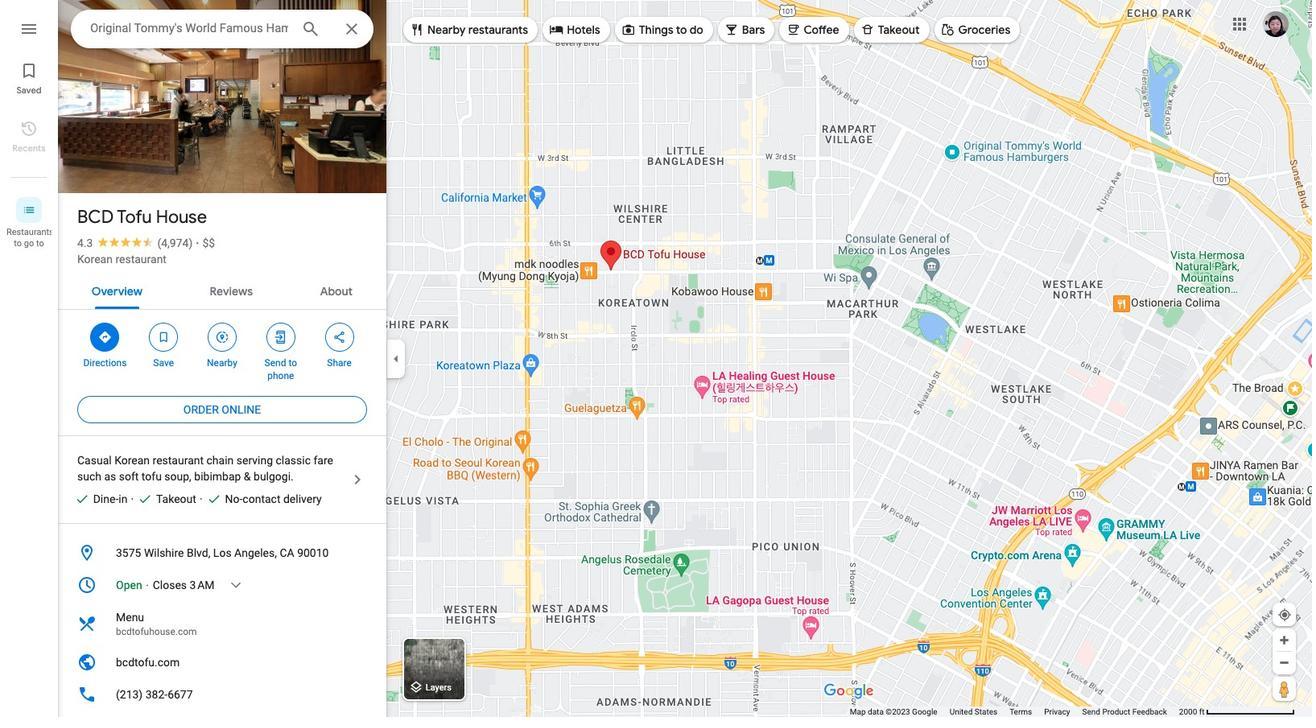Task type: vqa. For each thing, say whether or not it's contained in the screenshot.


Task type: locate. For each thing, give the bounding box(es) containing it.
to inside send to phone
[[289, 358, 297, 369]]

1 vertical spatial takeout
[[156, 493, 196, 506]]

such
[[77, 470, 101, 483]]

korean inside casual korean restaurant chain serving classic fare such as soft tofu soup, bibimbap & bulgogi.
[[114, 454, 150, 467]]

footer
[[850, 707, 1180, 718]]

⋅
[[145, 579, 150, 592]]

Original Tommy's World Famous Hamburgers field
[[71, 10, 374, 48]]

footer containing map data ©2023 google
[[850, 707, 1180, 718]]

takeout right 
[[878, 23, 920, 37]]

google maps element
[[0, 0, 1313, 718]]

menu bcdtofuhouse.com
[[116, 611, 197, 638]]

korean down 4.3
[[77, 253, 113, 266]]

· inside the has no-contact delivery group
[[200, 493, 203, 506]]

· for takeout
[[131, 493, 134, 506]]


[[98, 329, 112, 346]]

· $$
[[196, 237, 215, 250]]

online
[[222, 404, 261, 416]]

©2023
[[886, 708, 911, 717]]

do
[[690, 23, 704, 37]]

closes
[[153, 579, 187, 592]]

· down bibimbap
[[200, 493, 203, 506]]

1 horizontal spatial korean
[[114, 454, 150, 467]]

open
[[116, 579, 142, 592]]

korean up "soft"
[[114, 454, 150, 467]]

serves dine-in group
[[68, 491, 128, 507]]


[[274, 329, 288, 346]]

None search field
[[71, 10, 374, 48]]

none field inside the original tommy's world famous hamburgers field
[[90, 19, 288, 38]]

takeout inside offers takeout group
[[156, 493, 196, 506]]

nearby inside ' nearby restaurants'
[[428, 23, 466, 37]]

bcd tofu house
[[77, 206, 207, 229]]

bcdtofu.com
[[116, 656, 180, 669]]

show open hours for the week image
[[228, 578, 243, 593]]

· inside offers takeout group
[[131, 493, 134, 506]]

send
[[265, 358, 286, 369], [1083, 708, 1101, 717]]

restaurants
[[6, 227, 54, 238]]

overview
[[92, 284, 143, 299]]

0 horizontal spatial send
[[265, 358, 286, 369]]

restaurant up soup,
[[153, 454, 204, 467]]

open ⋅ closes 3 am
[[116, 579, 215, 592]]

0 horizontal spatial nearby
[[207, 358, 238, 369]]

nearby down 
[[207, 358, 238, 369]]

order
[[183, 404, 219, 416]]

map data ©2023 google
[[850, 708, 938, 717]]

angeles,
[[234, 547, 277, 560]]

states
[[975, 708, 998, 717]]

bcd
[[77, 206, 114, 229]]

ca
[[280, 547, 295, 560]]

tofu
[[117, 206, 152, 229]]

to left go
[[14, 238, 22, 249]]

google
[[913, 708, 938, 717]]

restaurant down "4.3 stars" image
[[116, 253, 167, 266]]

dine-in
[[93, 493, 128, 506]]

 bars
[[725, 21, 765, 38]]

tofu
[[142, 470, 162, 483]]

1 vertical spatial send
[[1083, 708, 1101, 717]]

send product feedback button
[[1083, 707, 1168, 718]]

phone
[[268, 370, 294, 382]]

3575 wilshire blvd, los angeles, ca 90010 button
[[58, 537, 387, 569]]

footer inside the google maps element
[[850, 707, 1180, 718]]

0 vertical spatial send
[[265, 358, 286, 369]]

none search field inside the google maps element
[[71, 10, 374, 48]]

send up phone at the bottom of the page
[[265, 358, 286, 369]]

serving
[[237, 454, 273, 467]]

fare
[[314, 454, 333, 467]]

takeout inside  takeout
[[878, 23, 920, 37]]

to left do
[[676, 23, 687, 37]]


[[941, 21, 956, 38]]

nearby right 
[[428, 23, 466, 37]]

feedback
[[1133, 708, 1168, 717]]

0 vertical spatial takeout
[[878, 23, 920, 37]]

0 vertical spatial restaurant
[[116, 253, 167, 266]]

send inside send to phone
[[265, 358, 286, 369]]

restaurant inside casual korean restaurant chain serving classic fare such as soft tofu soup, bibimbap & bulgogi.
[[153, 454, 204, 467]]

bcd tofu house main content
[[58, 0, 387, 718]]

restaurant
[[116, 253, 167, 266], [153, 454, 204, 467]]

0 horizontal spatial takeout
[[156, 493, 196, 506]]


[[786, 21, 801, 38]]

tab list inside the google maps element
[[58, 271, 387, 309]]

house
[[156, 206, 207, 229]]

· right in
[[131, 493, 134, 506]]

send left product
[[1083, 708, 1101, 717]]

google account: michele murakami  
(michele.murakami@adept.ai) image
[[1264, 11, 1289, 37]]

privacy
[[1045, 708, 1071, 717]]

2000 ft
[[1180, 708, 1205, 717]]


[[332, 329, 347, 346]]

4.3 stars image
[[93, 237, 157, 247]]

layers
[[426, 683, 452, 694]]

blvd,
[[187, 547, 211, 560]]

about button
[[307, 271, 366, 309]]

terms button
[[1010, 707, 1033, 718]]

1 vertical spatial restaurant
[[153, 454, 204, 467]]

1 vertical spatial nearby
[[207, 358, 238, 369]]

0 horizontal spatial korean
[[77, 253, 113, 266]]

0 vertical spatial korean
[[77, 253, 113, 266]]

send for send to phone
[[265, 358, 286, 369]]


[[725, 21, 739, 38]]


[[22, 201, 36, 219]]

bibimbap
[[194, 470, 241, 483]]

product
[[1103, 708, 1131, 717]]

 groceries
[[941, 21, 1011, 38]]


[[410, 21, 424, 38]]

1 vertical spatial korean
[[114, 454, 150, 467]]

as
[[104, 470, 116, 483]]

tab list
[[58, 271, 387, 309]]

4,744 photos
[[99, 159, 173, 175]]

to up phone at the bottom of the page
[[289, 358, 297, 369]]

send for send product feedback
[[1083, 708, 1101, 717]]

1 horizontal spatial takeout
[[878, 23, 920, 37]]

los
[[213, 547, 232, 560]]

show your location image
[[1278, 608, 1293, 623]]

3575
[[116, 547, 141, 560]]

collapse side panel image
[[387, 350, 405, 368]]

takeout
[[878, 23, 920, 37], [156, 493, 196, 506]]

3 am
[[190, 579, 215, 592]]

None field
[[90, 19, 288, 38]]

1 horizontal spatial send
[[1083, 708, 1101, 717]]

zoom out image
[[1279, 657, 1291, 669]]

tab list containing overview
[[58, 271, 387, 309]]

to inside  things to do
[[676, 23, 687, 37]]

4.3
[[77, 237, 93, 250]]

·
[[196, 237, 199, 250], [131, 493, 134, 506], [200, 493, 203, 506]]

1 horizontal spatial nearby
[[428, 23, 466, 37]]

4,744
[[99, 159, 131, 175]]

order online
[[183, 404, 261, 416]]

saved
[[16, 85, 42, 96]]

hours image
[[77, 576, 97, 595]]

bcdtofuhouse.com
[[116, 627, 197, 638]]

0 vertical spatial nearby
[[428, 23, 466, 37]]

information for bcd tofu house region
[[58, 537, 387, 718]]

· left price: moderate element at the top left
[[196, 237, 199, 250]]

wilshire
[[144, 547, 184, 560]]

photos
[[134, 159, 173, 175]]

recents
[[12, 143, 46, 154]]

 hotels
[[549, 21, 601, 38]]

takeout down soup,
[[156, 493, 196, 506]]

4,744 photos button
[[70, 153, 180, 181]]


[[549, 21, 564, 38]]

korean inside button
[[77, 253, 113, 266]]

send inside button
[[1083, 708, 1101, 717]]



Task type: describe. For each thing, give the bounding box(es) containing it.
classic
[[276, 454, 311, 467]]

 takeout
[[861, 21, 920, 38]]

groceries
[[959, 23, 1011, 37]]

send product feedback
[[1083, 708, 1168, 717]]

2000 ft button
[[1180, 708, 1296, 717]]

soup,
[[165, 470, 192, 483]]

nearby inside actions for bcd tofu house region
[[207, 358, 238, 369]]

no-
[[225, 493, 243, 506]]

reviews
[[210, 284, 253, 299]]

restaurant inside button
[[116, 253, 167, 266]]

2000
[[1180, 708, 1198, 717]]

· for no-contact delivery
[[200, 493, 203, 506]]

united states button
[[950, 707, 998, 718]]

photo of bcd tofu house image
[[58, 0, 387, 193]]


[[861, 21, 875, 38]]

4,974 reviews element
[[157, 237, 193, 250]]

bars
[[742, 23, 765, 37]]

$$
[[203, 237, 215, 250]]

united
[[950, 708, 973, 717]]

to right go
[[36, 238, 44, 249]]

90010
[[297, 547, 329, 560]]

restaurants to go to
[[6, 227, 54, 249]]

menu image
[[19, 19, 39, 39]]

(213)
[[116, 689, 143, 702]]


[[215, 329, 230, 346]]

&
[[244, 470, 251, 483]]

 things to do
[[622, 21, 704, 38]]

directions
[[83, 358, 127, 369]]

(4,974)
[[157, 237, 193, 250]]

 nearby restaurants
[[410, 21, 529, 38]]

(213) 382-6677
[[116, 689, 193, 702]]

overview button
[[79, 271, 155, 309]]

contact
[[243, 493, 281, 506]]

casual
[[77, 454, 112, 467]]

about
[[320, 284, 353, 299]]

 list
[[0, 0, 58, 718]]

terms
[[1010, 708, 1033, 717]]

actions for bcd tofu house region
[[58, 310, 387, 391]]

save
[[153, 358, 174, 369]]

offers takeout group
[[131, 491, 196, 507]]

reviews button
[[197, 271, 266, 309]]

map
[[850, 708, 866, 717]]

chain
[[207, 454, 234, 467]]

no-contact delivery
[[225, 493, 322, 506]]

382-
[[146, 689, 168, 702]]

send to phone
[[265, 358, 297, 382]]


[[622, 21, 636, 38]]

has no-contact delivery group
[[200, 491, 322, 507]]

dine-
[[93, 493, 119, 506]]

order online link
[[77, 391, 367, 429]]

casual korean restaurant chain serving classic fare such as soft tofu soup, bibimbap & bulgogi.
[[77, 454, 333, 483]]

bcdtofu.com link
[[58, 647, 387, 679]]

delivery
[[283, 493, 322, 506]]

privacy button
[[1045, 707, 1071, 718]]

in
[[119, 493, 128, 506]]

data
[[868, 708, 884, 717]]

share
[[327, 358, 352, 369]]

coffee
[[804, 23, 840, 37]]

restaurants
[[469, 23, 529, 37]]

6677
[[168, 689, 193, 702]]

saved button
[[0, 55, 58, 100]]

zoom in image
[[1279, 635, 1291, 647]]

united states
[[950, 708, 998, 717]]

korean restaurant
[[77, 253, 167, 266]]

(213) 382-6677 button
[[58, 679, 387, 711]]


[[156, 329, 171, 346]]

menu
[[116, 611, 144, 624]]

price: moderate element
[[203, 237, 215, 250]]

recents button
[[0, 113, 58, 158]]

show street view coverage image
[[1273, 677, 1297, 702]]

hotels
[[567, 23, 601, 37]]

bulgogi.
[[254, 470, 294, 483]]

korean restaurant button
[[77, 251, 167, 267]]

soft
[[119, 470, 139, 483]]



